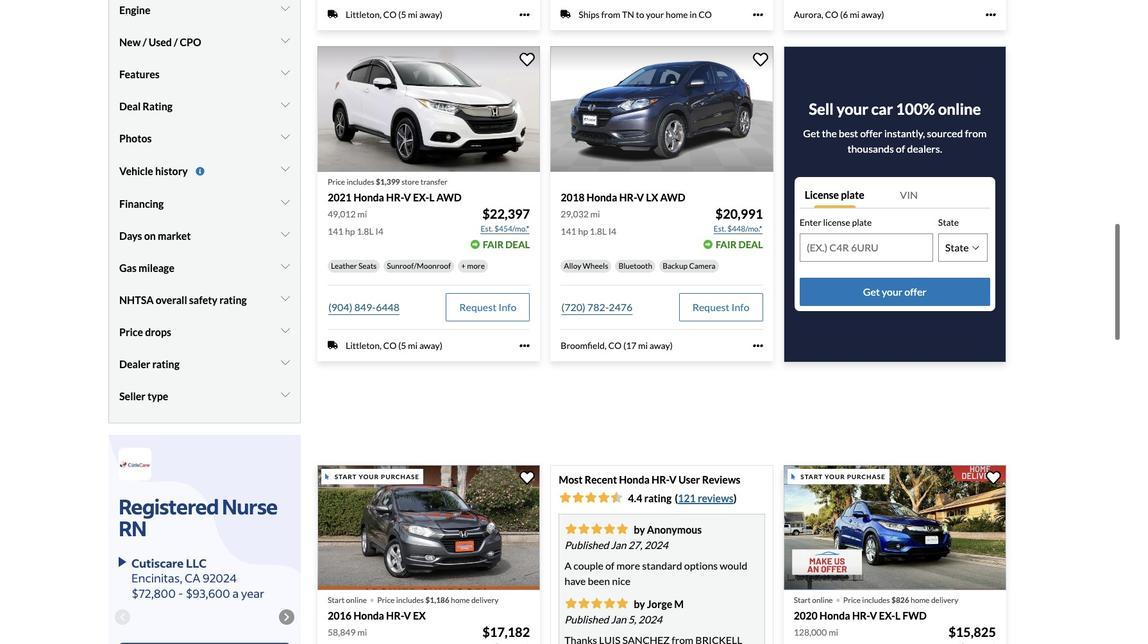 Task type: vqa. For each thing, say whether or not it's contained in the screenshot.
Dealers. on the top of the page
yes



Task type: describe. For each thing, give the bounding box(es) containing it.
(17
[[624, 340, 637, 351]]

$448/mo.*
[[728, 224, 763, 234]]

a couple of more standard options would have been nice
[[565, 559, 748, 587]]

6448
[[376, 301, 400, 313]]

start inside start online · price includes $826 home delivery 2020 honda hr-v ex-l fwd
[[794, 595, 811, 605]]

1.8l for $20,991
[[590, 226, 607, 237]]

nhtsa overall safety rating
[[119, 294, 247, 306]]

hr- left lx
[[619, 191, 637, 203]]

chevron down image for price drops
[[281, 326, 290, 336]]

modern steel metallic 2018 honda hr-v lx awd suv / crossover all-wheel drive continuously variable transmission image
[[551, 46, 774, 172]]

v inside the price includes $1,399 store transfer 2021 honda hr-v ex-l awd
[[404, 191, 411, 203]]

by anonymous published jan 27, 2024
[[565, 523, 702, 551]]

tab list containing license plate
[[800, 182, 991, 208]]

mi inside the "29,032 mi 141 hp 1.8l i4"
[[591, 209, 600, 219]]

2021
[[328, 191, 352, 203]]

backup
[[663, 261, 688, 271]]

29,032 mi 141 hp 1.8l i4
[[561, 209, 617, 237]]

seller
[[119, 390, 146, 403]]

est. for $22,397
[[481, 224, 493, 234]]

1 horizontal spatial home
[[666, 9, 688, 20]]

engine
[[119, 4, 150, 16]]

ellipsis h image for aurora, co (6 mi away)
[[986, 10, 997, 20]]

start right mouse pointer image
[[335, 473, 357, 480]]

chevron down image for new / used / cpo
[[281, 35, 290, 45]]

2016
[[328, 610, 352, 622]]

get your offer button
[[800, 278, 991, 306]]

get for get your offer
[[864, 285, 880, 298]]

fair for $22,397
[[483, 239, 504, 250]]

nhtsa
[[119, 294, 154, 306]]

$826
[[892, 595, 910, 605]]

delivery for $15,825
[[932, 595, 959, 605]]

price inside start online · price includes $826 home delivery 2020 honda hr-v ex-l fwd
[[844, 595, 861, 605]]

car
[[872, 100, 893, 118]]

days on market button
[[119, 220, 290, 252]]

enter license plate
[[800, 217, 872, 228]]

(720) 782-2476
[[562, 301, 633, 313]]

awd inside the price includes $1,399 store transfer 2021 honda hr-v ex-l awd
[[437, 191, 462, 203]]

aurora,
[[794, 9, 824, 20]]

new / used / cpo button
[[119, 26, 290, 58]]

engine button
[[119, 0, 290, 26]]

121
[[678, 492, 696, 504]]

fwd
[[903, 610, 927, 622]]

request info for 2476
[[693, 301, 750, 313]]

dealer
[[119, 358, 150, 370]]

request info for 6448
[[460, 301, 517, 313]]

enter
[[800, 217, 822, 228]]

hr- up 4.4 rating ( 121 reviews )
[[652, 473, 670, 485]]

alloy
[[564, 261, 582, 271]]

2 littleton, from the top
[[346, 340, 382, 351]]

vehicle
[[119, 165, 153, 177]]

sunroof/moonroof
[[387, 261, 451, 271]]

lx
[[646, 191, 659, 203]]

tn
[[622, 9, 635, 20]]

price includes $1,399 store transfer 2021 honda hr-v ex-l awd
[[328, 177, 462, 203]]

(904) 849-6448 button
[[328, 293, 400, 321]]

info for (720) 782-2476
[[732, 301, 750, 313]]

chevron down image for dealer rating
[[281, 358, 290, 368]]

honda inside the price includes $1,399 store transfer 2021 honda hr-v ex-l awd
[[354, 191, 384, 203]]

chevron down image for photos
[[281, 131, 290, 142]]

2476
[[609, 301, 633, 313]]

+
[[461, 261, 466, 271]]

128,000
[[794, 627, 827, 638]]

reviews
[[698, 492, 734, 504]]

)
[[734, 492, 737, 504]]

jorge
[[647, 598, 673, 610]]

(720)
[[562, 301, 586, 313]]

from inside get the best offer instantly, sourced from thousands of dealers.
[[965, 127, 987, 139]]

honda inside start online · price includes $1,186 home delivery 2016 honda hr-v ex
[[354, 610, 384, 622]]

reviews
[[702, 473, 741, 485]]

leather
[[331, 261, 357, 271]]

2020
[[794, 610, 818, 622]]

chevron down image inside vehicle history dropdown button
[[281, 164, 290, 174]]

have
[[565, 575, 586, 587]]

days on market
[[119, 230, 191, 242]]

rating for 4.4 rating ( 121 reviews )
[[645, 492, 672, 504]]

mileage
[[139, 262, 174, 274]]

broomfield,
[[561, 340, 607, 351]]

start right mouse pointer icon in the right of the page
[[801, 473, 823, 480]]

(904) 849-6448
[[329, 301, 400, 313]]

mouse pointer image
[[792, 474, 796, 480]]

start online · price includes $826 home delivery 2020 honda hr-v ex-l fwd
[[794, 587, 959, 622]]

nice
[[612, 575, 631, 587]]

v inside start online · price includes $826 home delivery 2020 honda hr-v ex-l fwd
[[870, 610, 877, 622]]

delivery for $17,182
[[472, 595, 499, 605]]

license
[[824, 217, 851, 228]]

includes for $15,825
[[863, 595, 890, 605]]

gas mileage button
[[119, 252, 290, 285]]

instantly,
[[885, 127, 925, 139]]

v inside start online · price includes $1,186 home delivery 2016 honda hr-v ex
[[404, 610, 411, 622]]

27,
[[629, 539, 643, 551]]

features
[[119, 68, 160, 80]]

safety
[[189, 294, 218, 306]]

49,012 mi 141 hp 1.8l i4
[[328, 209, 384, 237]]

price inside the price includes $1,399 store transfer 2021 honda hr-v ex-l awd
[[328, 177, 345, 187]]

days
[[119, 230, 142, 242]]

most recent honda hr-v user reviews
[[559, 473, 741, 485]]

market
[[158, 230, 191, 242]]

rating inside dropdown button
[[220, 294, 247, 306]]

sell
[[809, 100, 834, 118]]

121 reviews link
[[678, 492, 734, 504]]

$22,397 est. $454/mo.*
[[481, 206, 530, 234]]

(904)
[[329, 301, 353, 313]]

overall
[[156, 294, 187, 306]]

gray 2016 honda hr-v ex suv / crossover front-wheel drive continuously variable transmission image
[[318, 465, 541, 590]]

license
[[805, 189, 839, 201]]

new / used / cpo
[[119, 36, 201, 48]]

ex- inside the price includes $1,399 store transfer 2021 honda hr-v ex-l awd
[[413, 191, 429, 203]]

vehicle history button
[[119, 155, 290, 188]]

request info button for (904) 849-6448
[[446, 293, 530, 321]]

0 horizontal spatial from
[[602, 9, 621, 20]]

1 (5 from the top
[[399, 9, 406, 20]]

of inside a couple of more standard options would have been nice
[[606, 559, 615, 572]]

1 littleton, from the top
[[346, 9, 382, 20]]

options
[[685, 559, 718, 572]]

rating for dealer rating
[[152, 358, 180, 370]]

$1,186
[[426, 595, 450, 605]]

$17,182
[[483, 624, 530, 640]]

Enter license plate field
[[801, 234, 933, 261]]

(
[[675, 492, 678, 504]]

jan inside by anonymous published jan 27, 2024
[[611, 539, 627, 551]]

4.4 rating ( 121 reviews )
[[628, 492, 737, 504]]

drops
[[145, 326, 171, 338]]

fair deal for $22,397
[[483, 239, 530, 250]]

purchase for $17,182
[[381, 473, 420, 480]]

chevron down image for deal rating
[[281, 99, 290, 110]]

chevron down image for financing
[[281, 197, 290, 208]]

1.8l for $22,397
[[357, 226, 374, 237]]

1 littleton, co (5 mi away) from the top
[[346, 9, 443, 20]]

141 for $20,991
[[561, 226, 577, 237]]

request for 2476
[[693, 301, 730, 313]]

financing
[[119, 198, 164, 210]]

start your purchase for $17,182
[[335, 473, 420, 480]]

deal rating
[[119, 100, 173, 112]]

by jorge m published jan 5, 2024
[[565, 598, 684, 625]]

(6
[[841, 9, 849, 20]]

ex
[[413, 610, 426, 622]]

chevron down image for engine
[[281, 3, 290, 13]]

new
[[119, 36, 141, 48]]

get the best offer instantly, sourced from thousands of dealers.
[[804, 127, 987, 155]]

get for get the best offer instantly, sourced from thousands of dealers.
[[804, 127, 820, 139]]

2 littleton, co (5 mi away) from the top
[[346, 340, 443, 351]]

0 vertical spatial more
[[467, 261, 485, 271]]

your right mouse pointer icon in the right of the page
[[825, 473, 846, 480]]



Task type: locate. For each thing, give the bounding box(es) containing it.
0 horizontal spatial l
[[429, 191, 435, 203]]

offer
[[861, 127, 883, 139], [905, 285, 927, 298]]

jan left 5,
[[611, 613, 627, 625]]

1 horizontal spatial /
[[174, 36, 178, 48]]

0 vertical spatial littleton, co (5 mi away)
[[346, 9, 443, 20]]

5,
[[629, 613, 637, 625]]

couple
[[574, 559, 604, 572]]

your right mouse pointer image
[[359, 473, 379, 480]]

0 horizontal spatial 141
[[328, 226, 344, 237]]

1 vertical spatial littleton, co (5 mi away)
[[346, 340, 443, 351]]

2024 inside by jorge m published jan 5, 2024
[[639, 613, 663, 625]]

0 horizontal spatial home
[[451, 595, 470, 605]]

price left drops
[[119, 326, 143, 338]]

782-
[[588, 301, 609, 313]]

chevron down image inside photos dropdown button
[[281, 131, 290, 142]]

2 request from the left
[[693, 301, 730, 313]]

141 inside "49,012 mi 141 hp 1.8l i4"
[[328, 226, 344, 237]]

fair deal for $20,991
[[716, 239, 763, 250]]

1 start your purchase from the left
[[335, 473, 420, 480]]

chevron down image inside 'deal rating' dropdown button
[[281, 99, 290, 110]]

1 horizontal spatial online
[[812, 595, 833, 605]]

0 vertical spatial offer
[[861, 127, 883, 139]]

0 vertical spatial published
[[565, 539, 609, 551]]

includes left the $826
[[863, 595, 890, 605]]

chevron down image for seller type
[[281, 390, 290, 400]]

price inside start online · price includes $1,186 home delivery 2016 honda hr-v ex
[[377, 595, 395, 605]]

2 info from the left
[[732, 301, 750, 313]]

0 horizontal spatial fair
[[483, 239, 504, 250]]

1 vertical spatial more
[[617, 559, 641, 572]]

honda up 128,000 mi
[[820, 610, 851, 622]]

delivery up $17,182
[[472, 595, 499, 605]]

1 141 from the left
[[328, 226, 344, 237]]

1 horizontal spatial awd
[[661, 191, 686, 203]]

i4 inside "49,012 mi 141 hp 1.8l i4"
[[376, 226, 384, 237]]

purchase for $15,825
[[847, 473, 886, 480]]

published up couple
[[565, 539, 609, 551]]

chevron down image inside financing dropdown button
[[281, 197, 290, 208]]

1 deal from the left
[[506, 239, 530, 250]]

1 chevron down image from the top
[[281, 3, 290, 13]]

seats
[[359, 261, 377, 271]]

1 jan from the top
[[611, 539, 627, 551]]

1 est. from the left
[[481, 224, 493, 234]]

v left user
[[670, 473, 677, 485]]

v down store
[[404, 191, 411, 203]]

deal for $20,991
[[739, 239, 763, 250]]

0 horizontal spatial online
[[346, 595, 367, 605]]

141 down 29,032
[[561, 226, 577, 237]]

2 jan from the top
[[611, 613, 627, 625]]

0 vertical spatial rating
[[220, 294, 247, 306]]

ex- down store
[[413, 191, 429, 203]]

1 delivery from the left
[[472, 595, 499, 605]]

start up 2016
[[328, 595, 345, 605]]

request info button
[[446, 293, 530, 321], [679, 293, 763, 321]]

chevron down image inside seller type dropdown button
[[281, 390, 290, 400]]

est. down $22,397
[[481, 224, 493, 234]]

2 start your purchase from the left
[[801, 473, 886, 480]]

standard
[[643, 559, 683, 572]]

+ more
[[461, 261, 485, 271]]

fair deal down est. $454/mo.* button
[[483, 239, 530, 250]]

l down the $826
[[896, 610, 901, 622]]

chevron down image
[[281, 3, 290, 13], [281, 99, 290, 110], [281, 164, 290, 174], [281, 197, 290, 208], [281, 358, 290, 368]]

1 vertical spatial ellipsis h image
[[753, 341, 763, 351]]

1 horizontal spatial info
[[732, 301, 750, 313]]

4 chevron down image from the top
[[281, 197, 290, 208]]

chevron down image inside dealer rating dropdown button
[[281, 358, 290, 368]]

2024 right '27,'
[[645, 539, 668, 551]]

2018
[[561, 191, 585, 203]]

tab list
[[800, 182, 991, 208]]

honda down $1,399
[[354, 191, 384, 203]]

request info
[[460, 301, 517, 313], [693, 301, 750, 313]]

2 horizontal spatial includes
[[863, 595, 890, 605]]

0 horizontal spatial more
[[467, 261, 485, 271]]

0 horizontal spatial hp
[[345, 226, 355, 237]]

8 chevron down image from the top
[[281, 390, 290, 400]]

vin tab
[[895, 182, 991, 208]]

by for by anonymous
[[634, 523, 645, 536]]

1 purchase from the left
[[381, 473, 420, 480]]

2 · from the left
[[836, 587, 841, 610]]

honda up the "29,032 mi 141 hp 1.8l i4"
[[587, 191, 618, 203]]

home inside start online · price includes $826 home delivery 2020 honda hr-v ex-l fwd
[[911, 595, 930, 605]]

$454/mo.*
[[495, 224, 530, 234]]

mouse pointer image
[[326, 474, 330, 480]]

0 horizontal spatial ex-
[[413, 191, 429, 203]]

home
[[666, 9, 688, 20], [451, 595, 470, 605], [911, 595, 930, 605]]

state
[[939, 217, 959, 228]]

request for 6448
[[460, 301, 497, 313]]

mi
[[408, 9, 418, 20], [850, 9, 860, 20], [358, 209, 367, 219], [591, 209, 600, 219], [408, 340, 418, 351], [639, 340, 648, 351], [358, 627, 367, 638], [829, 627, 839, 638]]

$1,399
[[376, 177, 400, 187]]

0 horizontal spatial /
[[143, 36, 147, 48]]

includes for $17,182
[[396, 595, 424, 605]]

0 horizontal spatial i4
[[376, 226, 384, 237]]

0 vertical spatial ex-
[[413, 191, 429, 203]]

1 vertical spatial by
[[634, 598, 645, 610]]

white 2021 honda hr-v ex-l awd suv / crossover all-wheel drive automatic image
[[318, 46, 541, 172]]

hp for $22,397
[[345, 226, 355, 237]]

request info button down camera at the right top
[[679, 293, 763, 321]]

price left $1,186
[[377, 595, 395, 605]]

start your purchase right mouse pointer icon in the right of the page
[[801, 473, 886, 480]]

license plate
[[805, 189, 865, 201]]

mi inside "49,012 mi 141 hp 1.8l i4"
[[358, 209, 367, 219]]

est. down '$20,991'
[[714, 224, 726, 234]]

i4 for $20,991
[[609, 226, 617, 237]]

online for $17,182
[[346, 595, 367, 605]]

2 chevron down image from the top
[[281, 99, 290, 110]]

includes inside start online · price includes $826 home delivery 2020 honda hr-v ex-l fwd
[[863, 595, 890, 605]]

hr- down $1,399
[[386, 191, 404, 203]]

1 vertical spatial littleton,
[[346, 340, 382, 351]]

ex- down the $826
[[879, 610, 896, 622]]

0 vertical spatial 2024
[[645, 539, 668, 551]]

·
[[370, 587, 375, 610], [836, 587, 841, 610]]

141 for $22,397
[[328, 226, 344, 237]]

jan inside by jorge m published jan 5, 2024
[[611, 613, 627, 625]]

includes up the 2021
[[347, 177, 375, 187]]

fair down 'est. $448/mo.*' button
[[716, 239, 737, 250]]

128,000 mi
[[794, 627, 839, 638]]

1 vertical spatial of
[[606, 559, 615, 572]]

sell your car 100% online
[[809, 100, 981, 118]]

1 request from the left
[[460, 301, 497, 313]]

1 awd from the left
[[437, 191, 462, 203]]

1 horizontal spatial delivery
[[932, 595, 959, 605]]

online inside start online · price includes $826 home delivery 2020 honda hr-v ex-l fwd
[[812, 595, 833, 605]]

plate inside tab
[[841, 189, 865, 201]]

0 vertical spatial l
[[429, 191, 435, 203]]

online up 2020 on the bottom of page
[[812, 595, 833, 605]]

58,849 mi
[[328, 627, 367, 638]]

2 published from the top
[[565, 613, 609, 625]]

1 hp from the left
[[345, 226, 355, 237]]

of
[[896, 143, 906, 155], [606, 559, 615, 572]]

chevron down image inside gas mileage dropdown button
[[281, 261, 290, 272]]

dealer rating
[[119, 358, 180, 370]]

/
[[143, 36, 147, 48], [174, 36, 178, 48]]

1 request info from the left
[[460, 301, 517, 313]]

price up the 2021
[[328, 177, 345, 187]]

1.8l
[[357, 226, 374, 237], [590, 226, 607, 237]]

1 fair from the left
[[483, 239, 504, 250]]

rating right dealer on the bottom left of the page
[[152, 358, 180, 370]]

1 published from the top
[[565, 539, 609, 551]]

2 horizontal spatial home
[[911, 595, 930, 605]]

2 (5 from the top
[[399, 340, 406, 351]]

0 horizontal spatial est.
[[481, 224, 493, 234]]

recent
[[585, 473, 617, 485]]

849-
[[355, 301, 376, 313]]

2 by from the top
[[634, 598, 645, 610]]

0 horizontal spatial deal
[[506, 239, 530, 250]]

· for $15,825
[[836, 587, 841, 610]]

1 horizontal spatial l
[[896, 610, 901, 622]]

2 request info from the left
[[693, 301, 750, 313]]

1 horizontal spatial fair deal
[[716, 239, 763, 250]]

1 horizontal spatial ex-
[[879, 610, 896, 622]]

1 horizontal spatial 1.8l
[[590, 226, 607, 237]]

rating inside dropdown button
[[152, 358, 180, 370]]

start up 2020 on the bottom of page
[[794, 595, 811, 605]]

online up 2016
[[346, 595, 367, 605]]

delivery up $15,825
[[932, 595, 959, 605]]

2 purchase from the left
[[847, 473, 886, 480]]

/ right new
[[143, 36, 147, 48]]

the
[[822, 127, 837, 139]]

hp inside "49,012 mi 141 hp 1.8l i4"
[[345, 226, 355, 237]]

by inside by jorge m published jan 5, 2024
[[634, 598, 645, 610]]

chevron down image inside price drops dropdown button
[[281, 326, 290, 336]]

1.8l inside "49,012 mi 141 hp 1.8l i4"
[[357, 226, 374, 237]]

2 fair deal from the left
[[716, 239, 763, 250]]

1 horizontal spatial request info
[[693, 301, 750, 313]]

more right +
[[467, 261, 485, 271]]

published down have
[[565, 613, 609, 625]]

0 horizontal spatial delivery
[[472, 595, 499, 605]]

1 info from the left
[[499, 301, 517, 313]]

1 horizontal spatial more
[[617, 559, 641, 572]]

i4
[[376, 226, 384, 237], [609, 226, 617, 237]]

chevron down image inside days on market dropdown button
[[281, 229, 290, 240]]

i4 down 2018 honda hr-v lx awd
[[609, 226, 617, 237]]

start your purchase for $15,825
[[801, 473, 886, 480]]

2024 inside by anonymous published jan 27, 2024
[[645, 539, 668, 551]]

ex- inside start online · price includes $826 home delivery 2020 honda hr-v ex-l fwd
[[879, 610, 896, 622]]

home inside start online · price includes $1,186 home delivery 2016 honda hr-v ex
[[451, 595, 470, 605]]

hp down 49,012
[[345, 226, 355, 237]]

get left the the
[[804, 127, 820, 139]]

request down + more
[[460, 301, 497, 313]]

truck image inside ships from tn to your home in co link
[[561, 9, 571, 19]]

l down transfer
[[429, 191, 435, 203]]

camera
[[689, 261, 716, 271]]

online inside start online · price includes $1,186 home delivery 2016 honda hr-v ex
[[346, 595, 367, 605]]

0 horizontal spatial includes
[[347, 177, 375, 187]]

2 hp from the left
[[578, 226, 588, 237]]

1.8l inside the "29,032 mi 141 hp 1.8l i4"
[[590, 226, 607, 237]]

2 / from the left
[[174, 36, 178, 48]]

2 141 from the left
[[561, 226, 577, 237]]

features button
[[119, 58, 290, 90]]

offer inside get the best offer instantly, sourced from thousands of dealers.
[[861, 127, 883, 139]]

v left ex
[[404, 610, 411, 622]]

est.
[[481, 224, 493, 234], [714, 224, 726, 234]]

0 horizontal spatial 1.8l
[[357, 226, 374, 237]]

3 chevron down image from the top
[[281, 131, 290, 142]]

deal
[[119, 100, 141, 112]]

1 horizontal spatial offer
[[905, 285, 927, 298]]

est. inside $22,397 est. $454/mo.*
[[481, 224, 493, 234]]

141 down 49,012
[[328, 226, 344, 237]]

home for $17,182
[[451, 595, 470, 605]]

deal rating button
[[119, 90, 290, 122]]

advertisement element
[[108, 435, 301, 644]]

0 horizontal spatial request
[[460, 301, 497, 313]]

1 by from the top
[[634, 523, 645, 536]]

from left "tn"
[[602, 9, 621, 20]]

deal down the $448/mo.*
[[739, 239, 763, 250]]

0 horizontal spatial request info button
[[446, 293, 530, 321]]

1 horizontal spatial ·
[[836, 587, 841, 610]]

i4 for $22,397
[[376, 226, 384, 237]]

0 horizontal spatial ·
[[370, 587, 375, 610]]

1 fair deal from the left
[[483, 239, 530, 250]]

price drops
[[119, 326, 171, 338]]

1 vertical spatial plate
[[852, 217, 872, 228]]

includes inside start online · price includes $1,186 home delivery 2016 honda hr-v ex
[[396, 595, 424, 605]]

request
[[460, 301, 497, 313], [693, 301, 730, 313]]

hp down 29,032
[[578, 226, 588, 237]]

1 vertical spatial published
[[565, 613, 609, 625]]

est. inside $20,991 est. $448/mo.*
[[714, 224, 726, 234]]

$15,825
[[949, 624, 997, 640]]

published inside by anonymous published jan 27, 2024
[[565, 539, 609, 551]]

awd down transfer
[[437, 191, 462, 203]]

jan left '27,'
[[611, 539, 627, 551]]

broomfield, co (17 mi away)
[[561, 340, 673, 351]]

hp inside the "29,032 mi 141 hp 1.8l i4"
[[578, 226, 588, 237]]

more inside a couple of more standard options would have been nice
[[617, 559, 641, 572]]

1 horizontal spatial est.
[[714, 224, 726, 234]]

thousands
[[848, 143, 894, 155]]

hr- inside start online · price includes $826 home delivery 2020 honda hr-v ex-l fwd
[[853, 610, 870, 622]]

start your purchase right mouse pointer image
[[335, 473, 420, 480]]

1 horizontal spatial includes
[[396, 595, 424, 605]]

0 horizontal spatial rating
[[152, 358, 180, 370]]

gas
[[119, 262, 137, 274]]

2 request info button from the left
[[679, 293, 763, 321]]

backup camera
[[663, 261, 716, 271]]

2 delivery from the left
[[932, 595, 959, 605]]

rating left (
[[645, 492, 672, 504]]

2 deal from the left
[[739, 239, 763, 250]]

chevron down image inside new / used / cpo dropdown button
[[281, 35, 290, 45]]

chevron down image inside features 'dropdown button'
[[281, 67, 290, 78]]

1 vertical spatial get
[[864, 285, 880, 298]]

(5
[[399, 9, 406, 20], [399, 340, 406, 351]]

2 1.8l from the left
[[590, 226, 607, 237]]

home left in
[[666, 9, 688, 20]]

m
[[675, 598, 684, 610]]

includes inside the price includes $1,399 store transfer 2021 honda hr-v ex-l awd
[[347, 177, 375, 187]]

0 vertical spatial littleton,
[[346, 9, 382, 20]]

1 horizontal spatial of
[[896, 143, 906, 155]]

published inside by jorge m published jan 5, 2024
[[565, 613, 609, 625]]

price inside dropdown button
[[119, 326, 143, 338]]

n / a 2020 honda hr-v ex-l fwd suv / crossover front-wheel drive automatic image
[[784, 465, 1007, 590]]

· for $17,182
[[370, 587, 375, 610]]

your inside button
[[882, 285, 903, 298]]

honda up 4.4
[[619, 473, 650, 485]]

delivery inside start online · price includes $1,186 home delivery 2016 honda hr-v ex
[[472, 595, 499, 605]]

l inside the price includes $1,399 store transfer 2021 honda hr-v ex-l awd
[[429, 191, 435, 203]]

1 horizontal spatial 141
[[561, 226, 577, 237]]

rating right the safety at the left
[[220, 294, 247, 306]]

online up sourced
[[939, 100, 981, 118]]

your down the enter license plate field
[[882, 285, 903, 298]]

1 horizontal spatial purchase
[[847, 473, 886, 480]]

2 awd from the left
[[661, 191, 686, 203]]

chevron down image for days on market
[[281, 229, 290, 240]]

est. $448/mo.* button
[[713, 223, 763, 235]]

0 vertical spatial (5
[[399, 9, 406, 20]]

view more image
[[196, 167, 205, 176]]

get inside get the best offer instantly, sourced from thousands of dealers.
[[804, 127, 820, 139]]

0 horizontal spatial awd
[[437, 191, 462, 203]]

by for by jorge m
[[634, 598, 645, 610]]

ellipsis h image
[[986, 10, 997, 20], [753, 341, 763, 351]]

0 horizontal spatial fair deal
[[483, 239, 530, 250]]

hr- left ex
[[386, 610, 404, 622]]

dealer rating button
[[119, 349, 290, 381]]

1 horizontal spatial request
[[693, 301, 730, 313]]

request info down + more
[[460, 301, 517, 313]]

1 chevron down image from the top
[[281, 35, 290, 45]]

est. $454/mo.* button
[[480, 223, 530, 235]]

1 horizontal spatial from
[[965, 127, 987, 139]]

info for (904) 849-6448
[[499, 301, 517, 313]]

1 / from the left
[[143, 36, 147, 48]]

$20,991 est. $448/mo.*
[[714, 206, 763, 234]]

hr- inside the price includes $1,399 store transfer 2021 honda hr-v ex-l awd
[[386, 191, 404, 203]]

1 vertical spatial ex-
[[879, 610, 896, 622]]

v left lx
[[637, 191, 644, 203]]

1 vertical spatial (5
[[399, 340, 406, 351]]

request info button for (720) 782-2476
[[679, 293, 763, 321]]

financing button
[[119, 188, 290, 220]]

online for $15,825
[[812, 595, 833, 605]]

0 vertical spatial get
[[804, 127, 820, 139]]

honda
[[354, 191, 384, 203], [587, 191, 618, 203], [619, 473, 650, 485], [354, 610, 384, 622], [820, 610, 851, 622]]

get your offer
[[864, 285, 927, 298]]

includes up ex
[[396, 595, 424, 605]]

home for $15,825
[[911, 595, 930, 605]]

0 horizontal spatial ellipsis h image
[[753, 341, 763, 351]]

0 vertical spatial from
[[602, 9, 621, 20]]

chevron down image for features
[[281, 67, 290, 78]]

0 vertical spatial jan
[[611, 539, 627, 551]]

1 · from the left
[[370, 587, 375, 610]]

chevron down image for nhtsa overall safety rating
[[281, 293, 290, 304]]

start inside start online · price includes $1,186 home delivery 2016 honda hr-v ex
[[328, 595, 345, 605]]

truck image
[[328, 9, 338, 19], [561, 9, 571, 19], [328, 340, 338, 351]]

1 vertical spatial from
[[965, 127, 987, 139]]

fair
[[483, 239, 504, 250], [716, 239, 737, 250]]

l inside start online · price includes $826 home delivery 2020 honda hr-v ex-l fwd
[[896, 610, 901, 622]]

your up best on the right of page
[[837, 100, 869, 118]]

1 vertical spatial offer
[[905, 285, 927, 298]]

get inside button
[[864, 285, 880, 298]]

alloy wheels
[[564, 261, 609, 271]]

0 vertical spatial ellipsis h image
[[986, 10, 997, 20]]

0 vertical spatial plate
[[841, 189, 865, 201]]

sourced
[[927, 127, 963, 139]]

leather seats
[[331, 261, 377, 271]]

0 vertical spatial by
[[634, 523, 645, 536]]

1 horizontal spatial deal
[[739, 239, 763, 250]]

2 horizontal spatial online
[[939, 100, 981, 118]]

hr- inside start online · price includes $1,186 home delivery 2016 honda hr-v ex
[[386, 610, 404, 622]]

1 vertical spatial rating
[[152, 358, 180, 370]]

· inside start online · price includes $1,186 home delivery 2016 honda hr-v ex
[[370, 587, 375, 610]]

by up '27,'
[[634, 523, 645, 536]]

deal
[[506, 239, 530, 250], [739, 239, 763, 250]]

awd
[[437, 191, 462, 203], [661, 191, 686, 203]]

5 chevron down image from the top
[[281, 261, 290, 272]]

fair deal down 'est. $448/mo.*' button
[[716, 239, 763, 250]]

price left the $826
[[844, 595, 861, 605]]

0 horizontal spatial info
[[499, 301, 517, 313]]

to
[[636, 9, 645, 20]]

home up the fwd
[[911, 595, 930, 605]]

of down instantly,
[[896, 143, 906, 155]]

1 request info button from the left
[[446, 293, 530, 321]]

fair for $20,991
[[716, 239, 737, 250]]

1.8l up wheels
[[590, 226, 607, 237]]

been
[[588, 575, 610, 587]]

7 chevron down image from the top
[[281, 326, 290, 336]]

2 i4 from the left
[[609, 226, 617, 237]]

home right $1,186
[[451, 595, 470, 605]]

honda inside start online · price includes $826 home delivery 2020 honda hr-v ex-l fwd
[[820, 610, 851, 622]]

seller type
[[119, 390, 168, 403]]

4 chevron down image from the top
[[281, 229, 290, 240]]

· inside start online · price includes $826 home delivery 2020 honda hr-v ex-l fwd
[[836, 587, 841, 610]]

ellipsis h image for broomfield, co (17 mi away)
[[753, 341, 763, 351]]

by up 5,
[[634, 598, 645, 610]]

from
[[602, 9, 621, 20], [965, 127, 987, 139]]

/ left "cpo"
[[174, 36, 178, 48]]

would
[[720, 559, 748, 572]]

1 horizontal spatial rating
[[220, 294, 247, 306]]

2 horizontal spatial rating
[[645, 492, 672, 504]]

ships
[[579, 9, 600, 20]]

1 horizontal spatial i4
[[609, 226, 617, 237]]

0 horizontal spatial purchase
[[381, 473, 420, 480]]

2 vertical spatial rating
[[645, 492, 672, 504]]

most recent honda hr-v user reviews element
[[559, 514, 765, 644]]

est. for $20,991
[[714, 224, 726, 234]]

1 i4 from the left
[[376, 226, 384, 237]]

2 chevron down image from the top
[[281, 67, 290, 78]]

1 vertical spatial l
[[896, 610, 901, 622]]

1 vertical spatial jan
[[611, 613, 627, 625]]

chevron down image inside engine dropdown button
[[281, 3, 290, 13]]

delivery inside start online · price includes $826 home delivery 2020 honda hr-v ex-l fwd
[[932, 595, 959, 605]]

hp for $20,991
[[578, 226, 588, 237]]

1 horizontal spatial start your purchase
[[801, 473, 886, 480]]

2024 right 5,
[[639, 613, 663, 625]]

ellipsis h image inside ships from tn to your home in co link
[[753, 10, 763, 20]]

dealers.
[[908, 143, 943, 155]]

request down camera at the right top
[[693, 301, 730, 313]]

141 inside the "29,032 mi 141 hp 1.8l i4"
[[561, 226, 577, 237]]

141
[[328, 226, 344, 237], [561, 226, 577, 237]]

your right to
[[646, 9, 664, 20]]

honda up the 58,849 mi in the bottom left of the page
[[354, 610, 384, 622]]

awd right lx
[[661, 191, 686, 203]]

more up nice
[[617, 559, 641, 572]]

0 horizontal spatial offer
[[861, 127, 883, 139]]

from right sourced
[[965, 127, 987, 139]]

offer inside button
[[905, 285, 927, 298]]

best
[[839, 127, 859, 139]]

2 est. from the left
[[714, 224, 726, 234]]

get down the enter license plate field
[[864, 285, 880, 298]]

of up been
[[606, 559, 615, 572]]

littleton,
[[346, 9, 382, 20], [346, 340, 382, 351]]

hr- left the fwd
[[853, 610, 870, 622]]

1 horizontal spatial ellipsis h image
[[986, 10, 997, 20]]

by inside by anonymous published jan 27, 2024
[[634, 523, 645, 536]]

· right 2016
[[370, 587, 375, 610]]

chevron down image inside nhtsa overall safety rating dropdown button
[[281, 293, 290, 304]]

fair down est. $454/mo.* button
[[483, 239, 504, 250]]

2 fair from the left
[[716, 239, 737, 250]]

0 horizontal spatial of
[[606, 559, 615, 572]]

0 vertical spatial of
[[896, 143, 906, 155]]

deal down $454/mo.*
[[506, 239, 530, 250]]

rating
[[143, 100, 173, 112]]

6 chevron down image from the top
[[281, 293, 290, 304]]

request info down camera at the right top
[[693, 301, 750, 313]]

1 vertical spatial 2024
[[639, 613, 663, 625]]

· right 2020 on the bottom of page
[[836, 587, 841, 610]]

chevron down image
[[281, 35, 290, 45], [281, 67, 290, 78], [281, 131, 290, 142], [281, 229, 290, 240], [281, 261, 290, 272], [281, 293, 290, 304], [281, 326, 290, 336], [281, 390, 290, 400]]

3 chevron down image from the top
[[281, 164, 290, 174]]

i4 inside the "29,032 mi 141 hp 1.8l i4"
[[609, 226, 617, 237]]

1 horizontal spatial hp
[[578, 226, 588, 237]]

1.8l up seats
[[357, 226, 374, 237]]

1 horizontal spatial fair
[[716, 239, 737, 250]]

49,012
[[328, 209, 356, 219]]

type
[[148, 390, 168, 403]]

request info button down + more
[[446, 293, 530, 321]]

i4 up seats
[[376, 226, 384, 237]]

1 horizontal spatial get
[[864, 285, 880, 298]]

1 horizontal spatial request info button
[[679, 293, 763, 321]]

deal for $22,397
[[506, 239, 530, 250]]

license plate tab
[[800, 182, 895, 208]]

v left the fwd
[[870, 610, 877, 622]]

delivery
[[472, 595, 499, 605], [932, 595, 959, 605]]

chevron down image for gas mileage
[[281, 261, 290, 272]]

0 horizontal spatial get
[[804, 127, 820, 139]]

0 horizontal spatial request info
[[460, 301, 517, 313]]

of inside get the best offer instantly, sourced from thousands of dealers.
[[896, 143, 906, 155]]

online
[[939, 100, 981, 118], [346, 595, 367, 605], [812, 595, 833, 605]]

ex-
[[413, 191, 429, 203], [879, 610, 896, 622]]

5 chevron down image from the top
[[281, 358, 290, 368]]

ellipsis h image
[[520, 10, 530, 20], [753, 10, 763, 20], [520, 341, 530, 351]]

a
[[565, 559, 572, 572]]

0 horizontal spatial start your purchase
[[335, 473, 420, 480]]

1 1.8l from the left
[[357, 226, 374, 237]]



